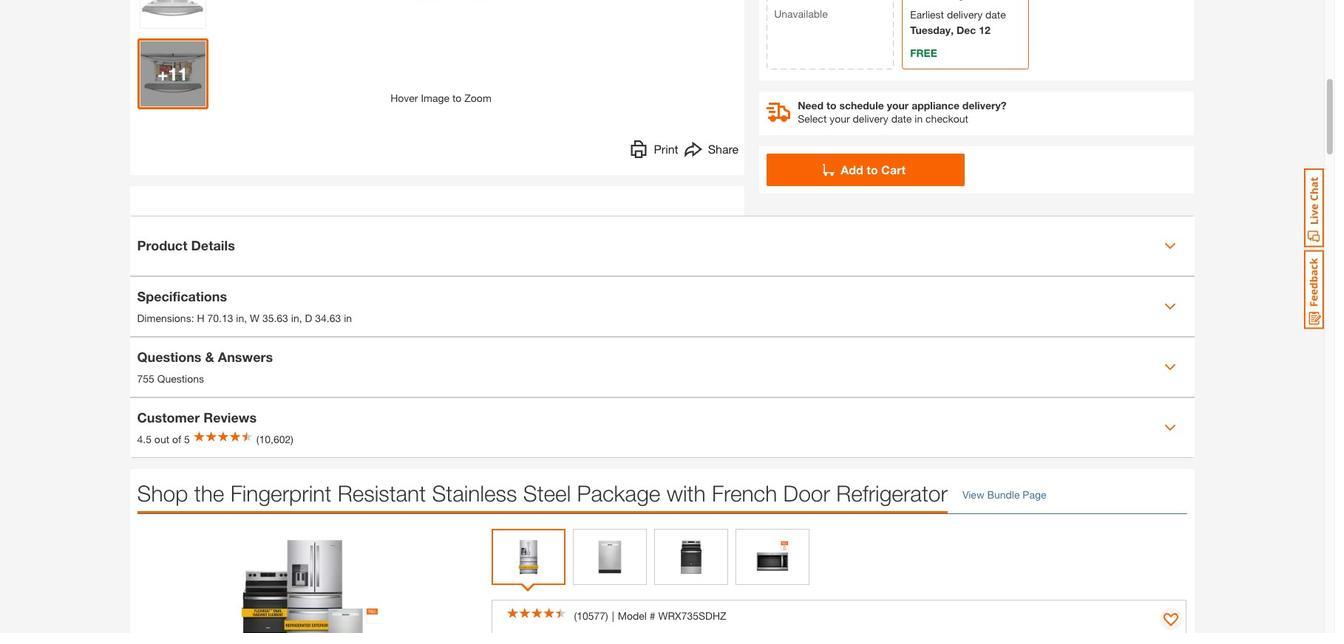 Task type: describe. For each thing, give the bounding box(es) containing it.
delivery?
[[963, 99, 1007, 111]]

delivery inside "need to schedule your appliance delivery? select your delivery date in checkout"
[[853, 112, 889, 125]]

5
[[184, 434, 190, 446]]

to for add to cart
[[867, 163, 878, 177]]

h
[[197, 312, 205, 325]]

view bundle page link
[[963, 488, 1047, 503]]

d
[[305, 312, 312, 325]]

fingerprint
[[231, 481, 332, 506]]

70.13
[[207, 312, 233, 325]]

)
[[606, 610, 609, 623]]

0 vertical spatial questions
[[137, 349, 202, 366]]

questions & answers 755 questions
[[137, 349, 273, 386]]

hover
[[391, 92, 418, 104]]

with
[[667, 481, 706, 506]]

steel
[[524, 481, 571, 506]]

view
[[963, 489, 985, 502]]

(
[[574, 610, 577, 623]]

page
[[1023, 489, 1047, 502]]

dimensions:
[[137, 312, 194, 325]]

answers
[[218, 349, 273, 366]]

12
[[979, 23, 991, 36]]

to for need to schedule your appliance delivery? select your delivery date in checkout
[[827, 99, 837, 111]]

#
[[650, 610, 656, 623]]

french
[[712, 481, 778, 506]]

live chat image
[[1305, 169, 1325, 248]]

in right 34.63
[[344, 312, 352, 325]]

display image
[[1165, 614, 1179, 629]]

fingerprint resistant stainless steel whirlpool french door refrigerators wrx735sdhz a0.2 image
[[140, 0, 205, 28]]

package bundle image
[[226, 529, 389, 634]]

out
[[154, 434, 169, 446]]

shop
[[137, 481, 188, 506]]

| model # wrx735sdhz
[[612, 610, 727, 623]]

|
[[612, 610, 615, 623]]

appliance
[[912, 99, 960, 111]]

dec
[[957, 23, 977, 36]]

w
[[250, 312, 260, 325]]

schedule
[[840, 99, 885, 111]]

0 horizontal spatial to
[[453, 92, 462, 104]]

share button
[[685, 140, 739, 162]]

bundle
[[988, 489, 1020, 502]]

resistant
[[338, 481, 426, 506]]

add
[[841, 163, 864, 177]]

product details
[[137, 238, 235, 254]]

hover image to zoom button
[[219, 0, 663, 106]]

print button
[[631, 140, 679, 162]]

4.5
[[137, 434, 152, 446]]

0 vertical spatial your
[[887, 99, 909, 111]]

shop the fingerprint resistant stainless steel package with french door refrigerator
[[137, 481, 948, 506]]

earliest
[[911, 8, 945, 21]]



Task type: vqa. For each thing, say whether or not it's contained in the screenshot.
Careers link
no



Task type: locate. For each thing, give the bounding box(es) containing it.
to
[[453, 92, 462, 104], [827, 99, 837, 111], [867, 163, 878, 177]]

questions up the 755
[[137, 349, 202, 366]]

10577
[[577, 610, 606, 623]]

to right need
[[827, 99, 837, 111]]

2 vertical spatial caret image
[[1165, 422, 1176, 434]]

0 horizontal spatial date
[[892, 112, 912, 125]]

1 vertical spatial questions
[[157, 373, 204, 386]]

1 horizontal spatial your
[[887, 99, 909, 111]]

35.63
[[262, 312, 288, 325]]

product
[[137, 238, 188, 254]]

delivery down schedule
[[853, 112, 889, 125]]

caret image for specifications
[[1165, 301, 1176, 313]]

date inside earliest delivery date tuesday, dec 12
[[986, 8, 1007, 21]]

11
[[168, 63, 188, 84]]

34.63
[[315, 312, 341, 325]]

unavailable
[[775, 7, 828, 20]]

add to cart button
[[767, 154, 965, 186]]

the
[[194, 481, 224, 506]]

in down appliance
[[915, 112, 923, 125]]

caret image inside product details button
[[1165, 240, 1176, 252]]

4.5 out of 5
[[137, 434, 190, 446]]

reviews
[[204, 410, 257, 426]]

zoom
[[465, 92, 492, 104]]

questions right the 755
[[157, 373, 204, 386]]

wrx735sdhz
[[659, 610, 727, 623]]

image
[[421, 92, 450, 104]]

delivery up dec
[[947, 8, 983, 21]]

hover image to zoom
[[391, 92, 492, 104]]

to left zoom
[[453, 92, 462, 104]]

date inside "need to schedule your appliance delivery? select your delivery date in checkout"
[[892, 112, 912, 125]]

2 caret image from the top
[[1165, 301, 1176, 313]]

need
[[798, 99, 824, 111]]

model
[[618, 610, 647, 623]]

, left w
[[244, 312, 247, 325]]

1 vertical spatial date
[[892, 112, 912, 125]]

questions
[[137, 349, 202, 366], [157, 373, 204, 386]]

1 horizontal spatial delivery
[[947, 8, 983, 21]]

print
[[654, 142, 679, 156]]

delivery
[[947, 8, 983, 21], [853, 112, 889, 125]]

fingerprint resistant stainless steel whirlpool french door refrigerators wrx735sdhz 1d.3 image
[[140, 41, 205, 106]]

1 horizontal spatial to
[[827, 99, 837, 111]]

&
[[205, 349, 214, 366]]

in inside "need to schedule your appliance delivery? select your delivery date in checkout"
[[915, 112, 923, 125]]

date down appliance
[[892, 112, 912, 125]]

your down schedule
[[830, 112, 850, 125]]

product details button
[[130, 217, 1195, 276]]

details
[[191, 238, 235, 254]]

unavailable button
[[767, 0, 894, 69]]

of
[[172, 434, 181, 446]]

3 caret image from the top
[[1165, 422, 1176, 434]]

0 vertical spatial delivery
[[947, 8, 983, 21]]

date
[[986, 8, 1007, 21], [892, 112, 912, 125]]

2 , from the left
[[299, 312, 302, 325]]

( 10577 )
[[574, 610, 609, 623]]

stainless
[[432, 481, 517, 506]]

customer reviews
[[137, 410, 257, 426]]

customer
[[137, 410, 200, 426]]

1 caret image from the top
[[1165, 240, 1176, 252]]

free
[[911, 46, 938, 59]]

+
[[158, 63, 168, 84]]

select
[[798, 112, 827, 125]]

your right schedule
[[887, 99, 909, 111]]

share
[[708, 142, 739, 156]]

date up 12
[[986, 8, 1007, 21]]

, left d
[[299, 312, 302, 325]]

in left w
[[236, 312, 244, 325]]

2 horizontal spatial to
[[867, 163, 878, 177]]

tuesday,
[[911, 23, 954, 36]]

delivery inside earliest delivery date tuesday, dec 12
[[947, 8, 983, 21]]

0 vertical spatial date
[[986, 8, 1007, 21]]

1 horizontal spatial ,
[[299, 312, 302, 325]]

specifications
[[137, 289, 227, 305]]

0 vertical spatial caret image
[[1165, 240, 1176, 252]]

in
[[915, 112, 923, 125], [236, 312, 244, 325], [291, 312, 299, 325], [344, 312, 352, 325]]

0 horizontal spatial your
[[830, 112, 850, 125]]

1 vertical spatial your
[[830, 112, 850, 125]]

view bundle page
[[963, 489, 1047, 502]]

to right add
[[867, 163, 878, 177]]

cart
[[882, 163, 906, 177]]

caret image for customer reviews
[[1165, 422, 1176, 434]]

1 , from the left
[[244, 312, 247, 325]]

1 horizontal spatial date
[[986, 8, 1007, 21]]

1 vertical spatial caret image
[[1165, 301, 1176, 313]]

1 vertical spatial delivery
[[853, 112, 889, 125]]

your
[[887, 99, 909, 111], [830, 112, 850, 125]]

refrigerator
[[837, 481, 948, 506]]

caret image
[[1165, 240, 1176, 252], [1165, 301, 1176, 313], [1165, 422, 1176, 434]]

need to schedule your appliance delivery? select your delivery date in checkout
[[798, 99, 1007, 125]]

0 horizontal spatial ,
[[244, 312, 247, 325]]

package
[[577, 481, 661, 506]]

in left d
[[291, 312, 299, 325]]

to inside "need to schedule your appliance delivery? select your delivery date in checkout"
[[827, 99, 837, 111]]

checkout
[[926, 112, 969, 125]]

feedback link image
[[1305, 250, 1325, 330]]

0 horizontal spatial delivery
[[853, 112, 889, 125]]

specifications dimensions: h 70.13 in , w 35.63 in , d 34.63 in
[[137, 289, 352, 325]]

caret image
[[1165, 361, 1176, 373]]

add to cart
[[841, 163, 906, 177]]

,
[[244, 312, 247, 325], [299, 312, 302, 325]]

+ 11
[[158, 63, 188, 84]]

(10,602)
[[257, 434, 294, 446]]

earliest delivery date tuesday, dec 12
[[911, 8, 1007, 36]]

door
[[784, 481, 831, 506]]

755
[[137, 373, 154, 386]]



